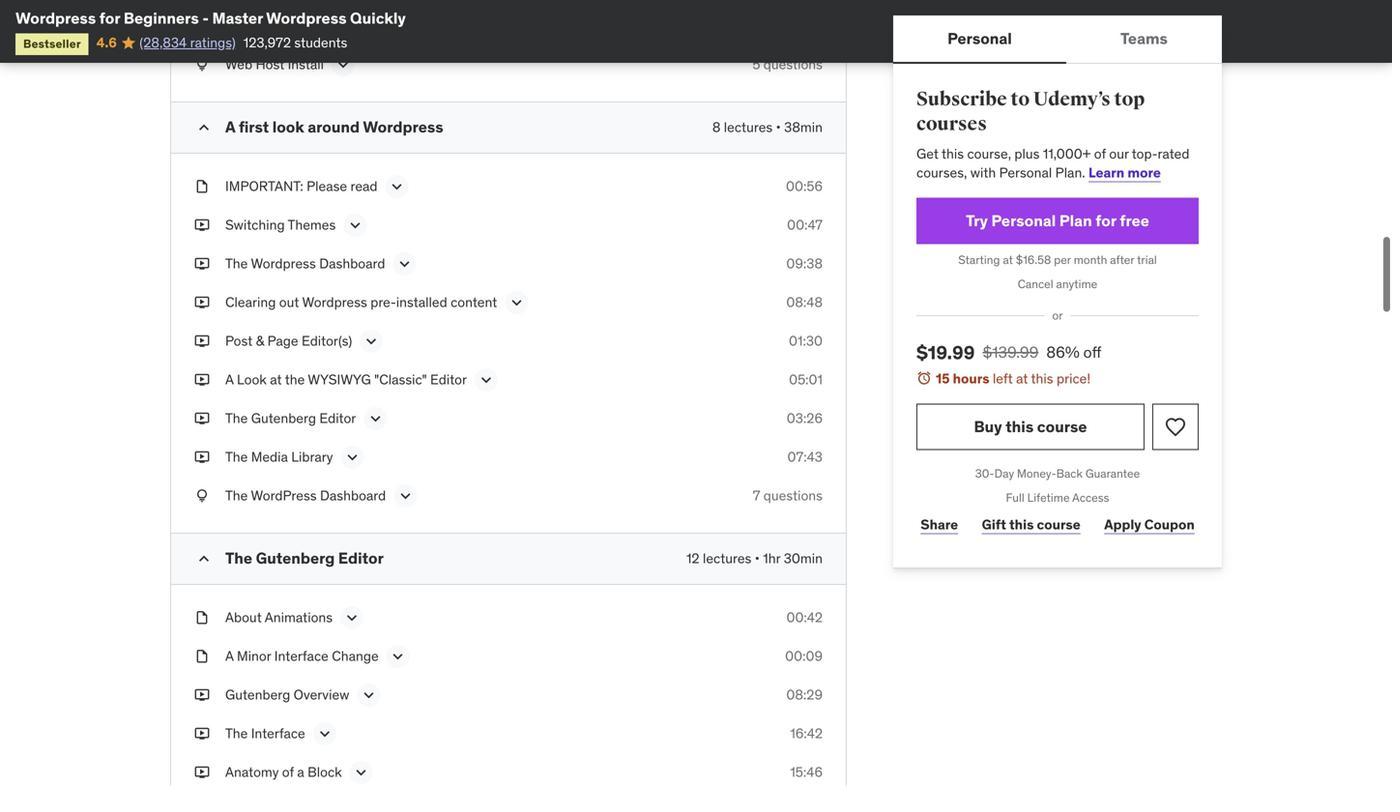 Task type: describe. For each thing, give the bounding box(es) containing it.
(28,834
[[140, 34, 187, 51]]

123,972
[[243, 34, 291, 51]]

wordpress
[[251, 487, 317, 505]]

switching
[[225, 216, 285, 234]]

off
[[1084, 342, 1102, 362]]

access
[[1073, 490, 1110, 505]]

cache
[[369, 17, 408, 35]]

xsmall image for post
[[194, 332, 210, 351]]

xsmall image for switching themes
[[194, 216, 210, 235]]

about
[[225, 609, 262, 626]]

pre-
[[371, 294, 396, 311]]

08:29
[[787, 686, 823, 704]]

look
[[272, 117, 304, 137]]

questions for 5 questions
[[764, 56, 823, 73]]

2 the gutenberg editor from the top
[[225, 549, 384, 568]]

7 questions
[[753, 487, 823, 505]]

starting
[[959, 252, 1000, 267]]

$19.99
[[917, 341, 975, 364]]

bluehost
[[312, 17, 366, 35]]

wordpress up 123,972 students
[[266, 8, 347, 28]]

important: please read
[[225, 178, 378, 195]]

00:47
[[787, 216, 823, 234]]

xsmall image for gutenberg
[[194, 686, 210, 705]]

removing the bluehost cache
[[225, 17, 408, 35]]

8
[[713, 119, 721, 136]]

small image
[[194, 550, 214, 569]]

a first look around wordpress
[[225, 117, 444, 137]]

2 vertical spatial gutenberg
[[225, 686, 290, 704]]

lifetime
[[1028, 490, 1070, 505]]

lectures for the gutenberg editor
[[703, 550, 752, 567]]

xsmall image for the gutenberg editor
[[194, 409, 210, 428]]

38min
[[784, 119, 823, 136]]

the for 07:43
[[225, 448, 248, 466]]

out
[[279, 294, 299, 311]]

show lecture description image for clearing out wordpress pre-installed content
[[507, 293, 526, 313]]

day
[[995, 466, 1015, 481]]

after
[[1110, 252, 1135, 267]]

08:48
[[787, 294, 823, 311]]

0 vertical spatial gutenberg
[[251, 410, 316, 427]]

wordpress down switching themes
[[251, 255, 316, 272]]

03:26
[[787, 410, 823, 427]]

30min
[[784, 550, 823, 567]]

at inside starting at $16.58 per month after trial cancel anytime
[[1003, 252, 1013, 267]]

apply
[[1105, 516, 1142, 534]]

block
[[308, 764, 342, 781]]

cancel
[[1018, 276, 1054, 291]]

around
[[308, 117, 360, 137]]

a for a look at the wysiwyg "classic" editor
[[225, 371, 234, 389]]

30-day money-back guarantee full lifetime access
[[976, 466, 1140, 505]]

master
[[212, 8, 263, 28]]

1 vertical spatial interface
[[251, 725, 305, 742]]

a look at the wysiwyg "classic" editor
[[225, 371, 467, 389]]

15 hours left at this price!
[[936, 370, 1091, 387]]

hours
[[953, 370, 990, 387]]

removing
[[225, 17, 286, 35]]

top-
[[1132, 145, 1158, 162]]

course for buy this course
[[1038, 417, 1088, 437]]

personal button
[[894, 15, 1067, 62]]

plus
[[1015, 145, 1040, 162]]

anatomy of a block
[[225, 764, 342, 781]]

web
[[225, 56, 253, 73]]

starting at $16.58 per month after trial cancel anytime
[[959, 252, 1157, 291]]

show lecture description image for important: please read
[[387, 177, 407, 197]]

read
[[351, 178, 378, 195]]

a for a first look around wordpress
[[225, 117, 235, 137]]

media
[[251, 448, 288, 466]]

web host install
[[225, 56, 324, 73]]

show lecture description image for about animations
[[342, 609, 362, 628]]

the for 16:42
[[225, 725, 248, 742]]

try personal plan for free
[[966, 211, 1150, 231]]

animations
[[265, 609, 333, 626]]

rated
[[1158, 145, 1190, 162]]

xsmall image for the
[[194, 448, 210, 467]]

first
[[239, 117, 269, 137]]

-
[[202, 8, 209, 28]]

gutenberg overview
[[225, 686, 349, 704]]

clearing out wordpress pre-installed content
[[225, 294, 497, 311]]

this left price!
[[1031, 370, 1054, 387]]

tab list containing personal
[[894, 15, 1222, 64]]

00:09
[[785, 648, 823, 665]]

0 vertical spatial for
[[99, 8, 120, 28]]

courses,
[[917, 164, 968, 181]]

dashboard for the wordpress dashboard
[[319, 255, 385, 272]]

xsmall image for about
[[194, 609, 210, 627]]

show lecture description image for the wordpress dashboard
[[396, 487, 415, 506]]

0 horizontal spatial of
[[282, 764, 294, 781]]

dashboard for the wordpress dashboard
[[320, 487, 386, 505]]

apply coupon
[[1105, 516, 1195, 534]]

ratings)
[[190, 34, 236, 51]]

$19.99 $139.99 86% off
[[917, 341, 1102, 364]]

12 lectures • 1hr 30min
[[687, 550, 823, 567]]

installed
[[396, 294, 447, 311]]

show lecture description image for switching themes
[[346, 216, 365, 235]]

5 the from the top
[[225, 549, 252, 568]]

share
[[921, 516, 959, 534]]

learn
[[1089, 164, 1125, 181]]

post & page editor(s)
[[225, 332, 352, 350]]

post
[[225, 332, 253, 350]]

5
[[753, 56, 761, 73]]

the interface
[[225, 725, 305, 742]]

personal inside get this course, plus 11,000+ of our top-rated courses, with personal plan.
[[1000, 164, 1052, 181]]

0 vertical spatial editor
[[430, 371, 467, 389]]

clearing
[[225, 294, 276, 311]]

$139.99
[[983, 342, 1039, 362]]

0 vertical spatial interface
[[274, 648, 329, 665]]

anytime
[[1057, 276, 1098, 291]]

switching themes
[[225, 216, 336, 234]]

learn more link
[[1089, 164, 1161, 181]]

show lecture description image for the gutenberg editor
[[366, 409, 385, 429]]

gift this course link
[[978, 506, 1085, 545]]

1 the gutenberg editor from the top
[[225, 410, 356, 427]]

the wordpress dashboard
[[225, 487, 386, 505]]



Task type: vqa. For each thing, say whether or not it's contained in the screenshot.
alarm image
yes



Task type: locate. For each thing, give the bounding box(es) containing it.
small image
[[194, 118, 214, 138]]

alarm image
[[917, 370, 932, 386]]

editor(s)
[[302, 332, 352, 350]]

0 vertical spatial personal
[[948, 28, 1012, 48]]

the up anatomy
[[225, 725, 248, 742]]

get
[[917, 145, 939, 162]]

plan.
[[1056, 164, 1086, 181]]

xsmall image left media
[[194, 448, 210, 467]]

the gutenberg editor up the media library
[[225, 410, 356, 427]]

plan
[[1060, 211, 1093, 231]]

back
[[1057, 466, 1083, 481]]

questions for 7 questions
[[764, 487, 823, 505]]

look
[[237, 371, 267, 389]]

xsmall image
[[194, 177, 210, 196], [194, 216, 210, 235], [194, 255, 210, 274], [194, 409, 210, 428], [194, 487, 210, 506], [194, 647, 210, 666], [194, 725, 210, 744]]

overview
[[294, 686, 349, 704]]

3 a from the top
[[225, 648, 234, 665]]

8 xsmall image from the top
[[194, 686, 210, 705]]

1 vertical spatial questions
[[764, 487, 823, 505]]

2 vertical spatial personal
[[992, 211, 1056, 231]]

the
[[225, 255, 248, 272], [225, 410, 248, 427], [225, 448, 248, 466], [225, 487, 248, 505], [225, 549, 252, 568], [225, 725, 248, 742]]

2 vertical spatial editor
[[338, 549, 384, 568]]

quickly
[[350, 8, 406, 28]]

xsmall image
[[194, 17, 210, 36], [194, 55, 210, 74], [194, 293, 210, 312], [194, 332, 210, 351], [194, 371, 210, 390], [194, 448, 210, 467], [194, 609, 210, 627], [194, 686, 210, 705], [194, 763, 210, 782]]

courses
[[917, 112, 987, 136]]

xsmall image for a
[[194, 371, 210, 390]]

try personal plan for free link
[[917, 198, 1199, 244]]

gutenberg up the media library
[[251, 410, 316, 427]]

questions right 7
[[764, 487, 823, 505]]

important:
[[225, 178, 303, 195]]

16:42
[[791, 725, 823, 742]]

3 xsmall image from the top
[[194, 293, 210, 312]]

a left look
[[225, 371, 234, 389]]

• left 1hr
[[755, 550, 760, 567]]

0 vertical spatial dashboard
[[319, 255, 385, 272]]

lectures for a first look around wordpress
[[724, 119, 773, 136]]

subscribe
[[917, 88, 1007, 111]]

for left free on the top of page
[[1096, 211, 1117, 231]]

xsmall image left master
[[194, 17, 210, 36]]

library
[[291, 448, 333, 466]]

0 vertical spatial course
[[1038, 417, 1088, 437]]

xsmall image for important: please read
[[194, 177, 210, 196]]

1 the from the top
[[225, 255, 248, 272]]

share button
[[917, 506, 963, 545]]

the up install
[[289, 17, 309, 35]]

minor
[[237, 648, 271, 665]]

0 vertical spatial •
[[776, 119, 781, 136]]

show lecture description image up the change
[[342, 609, 362, 628]]

course up back
[[1038, 417, 1088, 437]]

1 questions from the top
[[764, 56, 823, 73]]

1 vertical spatial the
[[285, 371, 305, 389]]

show lecture description image for post & page editor(s)
[[362, 332, 381, 351]]

xsmall image for a minor interface change
[[194, 647, 210, 666]]

show lecture description image for web host install
[[334, 55, 353, 75]]

wordpress up editor(s)
[[302, 294, 367, 311]]

gutenberg down minor
[[225, 686, 290, 704]]

xsmall image for web
[[194, 55, 210, 74]]

1 horizontal spatial at
[[1003, 252, 1013, 267]]

2 xsmall image from the top
[[194, 216, 210, 235]]

1 vertical spatial course
[[1037, 516, 1081, 534]]

free
[[1120, 211, 1150, 231]]

0 vertical spatial the gutenberg editor
[[225, 410, 356, 427]]

this inside get this course, plus 11,000+ of our top-rated courses, with personal plan.
[[942, 145, 964, 162]]

1 vertical spatial editor
[[320, 410, 356, 427]]

3 xsmall image from the top
[[194, 255, 210, 274]]

change
[[332, 648, 379, 665]]

show lecture description image up block
[[315, 725, 334, 744]]

2 vertical spatial a
[[225, 648, 234, 665]]

2 questions from the top
[[764, 487, 823, 505]]

at left $16.58
[[1003, 252, 1013, 267]]

xsmall image left post
[[194, 332, 210, 351]]

money-
[[1017, 466, 1057, 481]]

interface up anatomy of a block
[[251, 725, 305, 742]]

a left first
[[225, 117, 235, 137]]

15
[[936, 370, 950, 387]]

show lecture description image
[[507, 293, 526, 313], [343, 448, 362, 467], [342, 609, 362, 628], [315, 725, 334, 744]]

the down look
[[225, 410, 248, 427]]

0 vertical spatial questions
[[764, 56, 823, 73]]

xsmall image left gutenberg overview in the left of the page
[[194, 686, 210, 705]]

0 horizontal spatial for
[[99, 8, 120, 28]]

the left media
[[225, 448, 248, 466]]

learn more
[[1089, 164, 1161, 181]]

2 horizontal spatial at
[[1017, 370, 1028, 387]]

this for get
[[942, 145, 964, 162]]

please
[[307, 178, 347, 195]]

price!
[[1057, 370, 1091, 387]]

a for a minor interface change
[[225, 648, 234, 665]]

this inside button
[[1006, 417, 1034, 437]]

personal
[[948, 28, 1012, 48], [1000, 164, 1052, 181], [992, 211, 1056, 231]]

apply coupon button
[[1101, 506, 1199, 545]]

xsmall image left look
[[194, 371, 210, 390]]

our
[[1110, 145, 1129, 162]]

for
[[99, 8, 120, 28], [1096, 211, 1117, 231]]

try
[[966, 211, 988, 231]]

0 vertical spatial a
[[225, 117, 235, 137]]

personal up subscribe
[[948, 28, 1012, 48]]

• left 38min
[[776, 119, 781, 136]]

course inside button
[[1038, 417, 1088, 437]]

5 xsmall image from the top
[[194, 487, 210, 506]]

1 a from the top
[[225, 117, 235, 137]]

beginners
[[124, 8, 199, 28]]

12
[[687, 550, 700, 567]]

1 vertical spatial a
[[225, 371, 234, 389]]

(28,834 ratings)
[[140, 34, 236, 51]]

gutenberg up animations at the bottom
[[256, 549, 335, 568]]

2 dashboard from the top
[[320, 487, 386, 505]]

2 xsmall image from the top
[[194, 55, 210, 74]]

xsmall image for the wordpress dashboard
[[194, 487, 210, 506]]

5 questions
[[753, 56, 823, 73]]

0 horizontal spatial •
[[755, 550, 760, 567]]

2 course from the top
[[1037, 516, 1081, 534]]

show lecture description image for a look at the wysiwyg "classic" editor
[[477, 371, 496, 390]]

00:42
[[787, 609, 823, 626]]

6 xsmall image from the top
[[194, 647, 210, 666]]

more
[[1128, 164, 1161, 181]]

4 xsmall image from the top
[[194, 332, 210, 351]]

0 vertical spatial lectures
[[724, 119, 773, 136]]

xsmall image for the wordpress dashboard
[[194, 255, 210, 274]]

1 vertical spatial the gutenberg editor
[[225, 549, 384, 568]]

this for buy
[[1006, 417, 1034, 437]]

7 xsmall image from the top
[[194, 725, 210, 744]]

a left minor
[[225, 648, 234, 665]]

dashboard up 'clearing out wordpress pre-installed content'
[[319, 255, 385, 272]]

5 xsmall image from the top
[[194, 371, 210, 390]]

2 a from the top
[[225, 371, 234, 389]]

course down "lifetime"
[[1037, 516, 1081, 534]]

1 dashboard from the top
[[319, 255, 385, 272]]

top
[[1115, 88, 1145, 111]]

4 xsmall image from the top
[[194, 409, 210, 428]]

• for the gutenberg editor
[[755, 550, 760, 567]]

"classic"
[[374, 371, 427, 389]]

questions right 5
[[764, 56, 823, 73]]

show lecture description image
[[334, 55, 353, 75], [387, 177, 407, 197], [346, 216, 365, 235], [395, 255, 414, 274], [362, 332, 381, 351], [477, 371, 496, 390], [366, 409, 385, 429], [396, 487, 415, 506], [389, 647, 408, 667], [359, 686, 378, 705], [352, 763, 371, 783]]

the for 09:38
[[225, 255, 248, 272]]

xsmall image for clearing
[[194, 293, 210, 312]]

questions
[[764, 56, 823, 73], [764, 487, 823, 505]]

interface down animations at the bottom
[[274, 648, 329, 665]]

this right the buy
[[1006, 417, 1034, 437]]

wordpress right around
[[363, 117, 444, 137]]

students
[[294, 34, 348, 51]]

the down post & page editor(s)
[[285, 371, 305, 389]]

content
[[451, 294, 497, 311]]

xsmall image left clearing at the left top of the page
[[194, 293, 210, 312]]

of left our
[[1095, 145, 1106, 162]]

xsmall image for the interface
[[194, 725, 210, 744]]

0 vertical spatial the
[[289, 17, 309, 35]]

show lecture description image for a minor interface change
[[389, 647, 408, 667]]

dashboard down library
[[320, 487, 386, 505]]

themes
[[288, 216, 336, 234]]

at right look
[[270, 371, 282, 389]]

0 horizontal spatial at
[[270, 371, 282, 389]]

xsmall image for anatomy
[[194, 763, 210, 782]]

wordpress for beginners - master wordpress quickly
[[15, 8, 406, 28]]

0 vertical spatial of
[[1095, 145, 1106, 162]]

show lecture description image for anatomy of a block
[[352, 763, 371, 783]]

wysiwyg
[[308, 371, 371, 389]]

xsmall image left anatomy
[[194, 763, 210, 782]]

editor down wysiwyg at left top
[[320, 410, 356, 427]]

1 horizontal spatial of
[[1095, 145, 1106, 162]]

30-
[[976, 466, 995, 481]]

a minor interface change
[[225, 648, 379, 665]]

personal up $16.58
[[992, 211, 1056, 231]]

show lecture description image for gutenberg overview
[[359, 686, 378, 705]]

buy this course
[[974, 417, 1088, 437]]

1 vertical spatial •
[[755, 550, 760, 567]]

4 the from the top
[[225, 487, 248, 505]]

1 vertical spatial of
[[282, 764, 294, 781]]

the media library
[[225, 448, 333, 466]]

1 xsmall image from the top
[[194, 17, 210, 36]]

editor right "classic"
[[430, 371, 467, 389]]

about animations
[[225, 609, 333, 626]]

show lecture description image right library
[[343, 448, 362, 467]]

editor down the wordpress dashboard
[[338, 549, 384, 568]]

9 xsmall image from the top
[[194, 763, 210, 782]]

3 the from the top
[[225, 448, 248, 466]]

personal inside button
[[948, 28, 1012, 48]]

of left a
[[282, 764, 294, 781]]

tab list
[[894, 15, 1222, 64]]

7
[[753, 487, 761, 505]]

the left wordpress
[[225, 487, 248, 505]]

the gutenberg editor up animations at the bottom
[[225, 549, 384, 568]]

course
[[1038, 417, 1088, 437], [1037, 516, 1081, 534]]

this right gift
[[1010, 516, 1034, 534]]

full
[[1006, 490, 1025, 505]]

• for a first look around wordpress
[[776, 119, 781, 136]]

lectures right 12
[[703, 550, 752, 567]]

this for gift
[[1010, 516, 1034, 534]]

1 course from the top
[[1038, 417, 1088, 437]]

for up 4.6 at the left of page
[[99, 8, 120, 28]]

this
[[942, 145, 964, 162], [1031, 370, 1054, 387], [1006, 417, 1034, 437], [1010, 516, 1034, 534]]

teams button
[[1067, 15, 1222, 62]]

1 horizontal spatial •
[[776, 119, 781, 136]]

the right small icon
[[225, 549, 252, 568]]

11,000+
[[1043, 145, 1091, 162]]

6 xsmall image from the top
[[194, 448, 210, 467]]

the for 7 questions
[[225, 487, 248, 505]]

of
[[1095, 145, 1106, 162], [282, 764, 294, 781]]

buy this course button
[[917, 404, 1145, 450]]

wishlist image
[[1164, 415, 1188, 439]]

this up courses,
[[942, 145, 964, 162]]

show lecture description image right content
[[507, 293, 526, 313]]

2 the from the top
[[225, 410, 248, 427]]

the up clearing at the left top of the page
[[225, 255, 248, 272]]

at
[[1003, 252, 1013, 267], [1017, 370, 1028, 387], [270, 371, 282, 389]]

course for gift this course
[[1037, 516, 1081, 534]]

1 vertical spatial for
[[1096, 211, 1117, 231]]

1 horizontal spatial for
[[1096, 211, 1117, 231]]

$16.58
[[1016, 252, 1052, 267]]

show lecture description image for the media library
[[343, 448, 362, 467]]

coupon
[[1145, 516, 1195, 534]]

the for 03:26
[[225, 410, 248, 427]]

7 xsmall image from the top
[[194, 609, 210, 627]]

of inside get this course, plus 11,000+ of our top-rated courses, with personal plan.
[[1095, 145, 1106, 162]]

1 vertical spatial lectures
[[703, 550, 752, 567]]

dashboard
[[319, 255, 385, 272], [320, 487, 386, 505]]

gift
[[982, 516, 1007, 534]]

09:38
[[787, 255, 823, 272]]

1 vertical spatial dashboard
[[320, 487, 386, 505]]

udemy's
[[1034, 88, 1111, 111]]

xsmall image down ratings)
[[194, 55, 210, 74]]

6 the from the top
[[225, 725, 248, 742]]

xsmall image left about
[[194, 609, 210, 627]]

1 vertical spatial gutenberg
[[256, 549, 335, 568]]

at right left
[[1017, 370, 1028, 387]]

wordpress up bestseller at the top of the page
[[15, 8, 96, 28]]

1hr
[[763, 550, 781, 567]]

install
[[288, 56, 324, 73]]

1 xsmall image from the top
[[194, 177, 210, 196]]

personal down plus
[[1000, 164, 1052, 181]]

show lecture description image for the interface
[[315, 725, 334, 744]]

show lecture description image for the wordpress dashboard
[[395, 255, 414, 274]]

1 vertical spatial personal
[[1000, 164, 1052, 181]]

trial
[[1137, 252, 1157, 267]]

lectures right 8
[[724, 119, 773, 136]]

interface
[[274, 648, 329, 665], [251, 725, 305, 742]]



